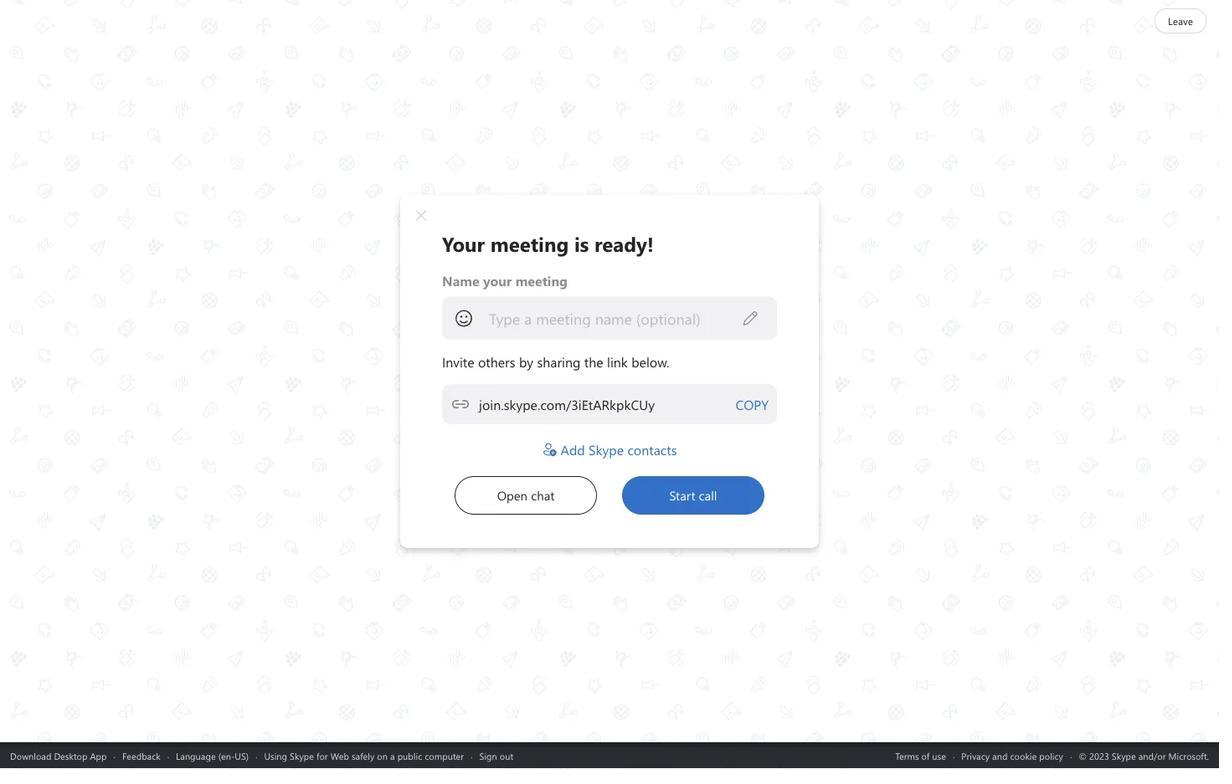Task type: describe. For each thing, give the bounding box(es) containing it.
and
[[993, 750, 1008, 763]]

terms of use
[[896, 750, 947, 763]]

privacy and cookie policy
[[962, 750, 1064, 763]]

privacy
[[962, 750, 990, 763]]

computer
[[425, 750, 464, 763]]

download desktop app link
[[10, 750, 107, 763]]

using skype for web safely on a public computer link
[[264, 750, 464, 763]]

terms
[[896, 750, 920, 763]]

for
[[317, 750, 328, 763]]

sign
[[480, 750, 497, 763]]

feedback
[[122, 750, 161, 763]]

terms of use link
[[896, 750, 947, 763]]

language (en-us)
[[176, 750, 249, 763]]

safely
[[352, 750, 375, 763]]



Task type: vqa. For each thing, say whether or not it's contained in the screenshot.
the Sign
yes



Task type: locate. For each thing, give the bounding box(es) containing it.
app
[[90, 750, 107, 763]]

sign out
[[480, 750, 514, 763]]

sign out link
[[480, 750, 514, 763]]

using
[[264, 750, 287, 763]]

download desktop app
[[10, 750, 107, 763]]

a
[[390, 750, 395, 763]]

on
[[377, 750, 388, 763]]

download
[[10, 750, 51, 763]]

policy
[[1040, 750, 1064, 763]]

language
[[176, 750, 216, 763]]

of
[[922, 750, 930, 763]]

language (en-us) link
[[176, 750, 249, 763]]

Type a meeting name (optional) text field
[[488, 309, 742, 328]]

privacy and cookie policy link
[[962, 750, 1064, 763]]

us)
[[235, 750, 249, 763]]

(en-
[[218, 750, 235, 763]]

public
[[398, 750, 422, 763]]

using skype for web safely on a public computer
[[264, 750, 464, 763]]

feedback link
[[122, 750, 161, 763]]

web
[[331, 750, 349, 763]]

out
[[500, 750, 514, 763]]

cookie
[[1011, 750, 1037, 763]]

skype
[[290, 750, 314, 763]]

use
[[933, 750, 947, 763]]

desktop
[[54, 750, 88, 763]]



